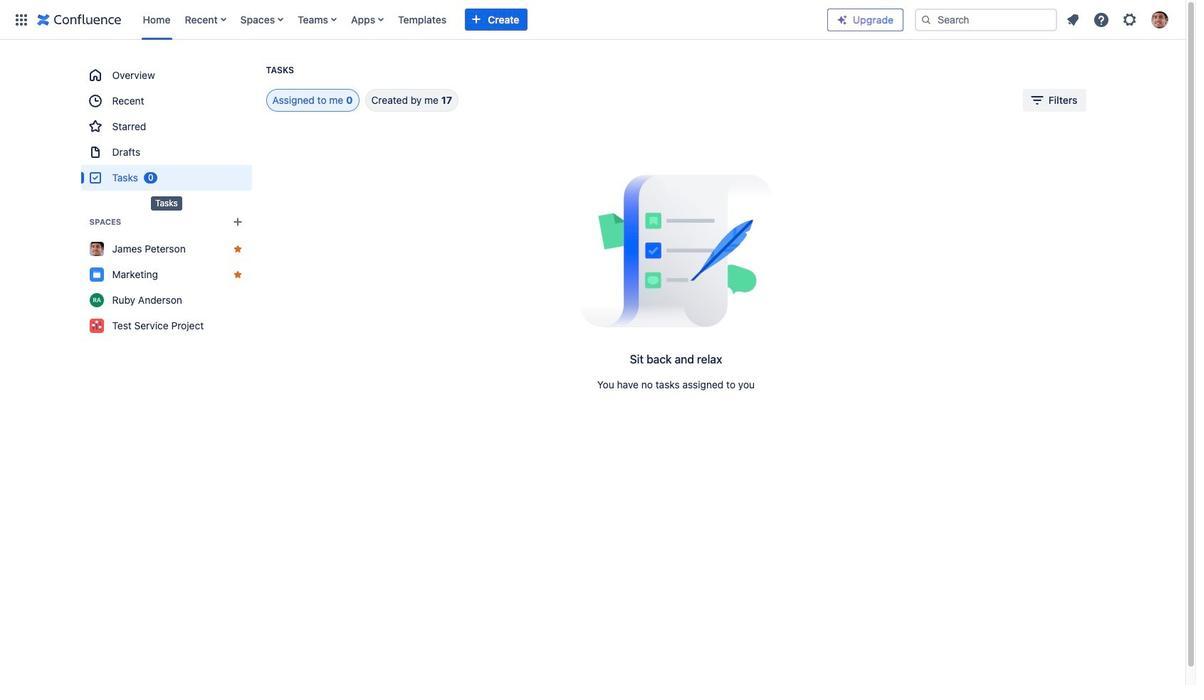 Task type: describe. For each thing, give the bounding box(es) containing it.
global element
[[9, 0, 827, 40]]

premium image
[[837, 14, 848, 25]]

search image
[[921, 14, 932, 25]]

appswitcher icon image
[[13, 11, 30, 28]]

create a space image
[[229, 214, 246, 231]]

unstar this space image
[[232, 269, 243, 281]]

notification icon image
[[1065, 11, 1082, 28]]

list for premium image at the right top of page
[[1060, 7, 1177, 32]]



Task type: vqa. For each thing, say whether or not it's contained in the screenshot.
the Times
no



Task type: locate. For each thing, give the bounding box(es) containing it.
your profile and preferences image
[[1151, 11, 1169, 28]]

group
[[81, 63, 252, 191]]

None search field
[[915, 8, 1057, 31]]

Search field
[[915, 8, 1057, 31]]

list
[[136, 0, 827, 40], [1060, 7, 1177, 32]]

list for appswitcher icon
[[136, 0, 827, 40]]

help icon image
[[1093, 11, 1110, 28]]

confluence image
[[37, 11, 121, 28], [37, 11, 121, 28]]

1 horizontal spatial list
[[1060, 7, 1177, 32]]

unstar this space image
[[232, 244, 243, 255]]

0 horizontal spatial list
[[136, 0, 827, 40]]

settings icon image
[[1122, 11, 1139, 28]]

tab list
[[249, 89, 459, 112]]

banner
[[0, 0, 1186, 40]]



